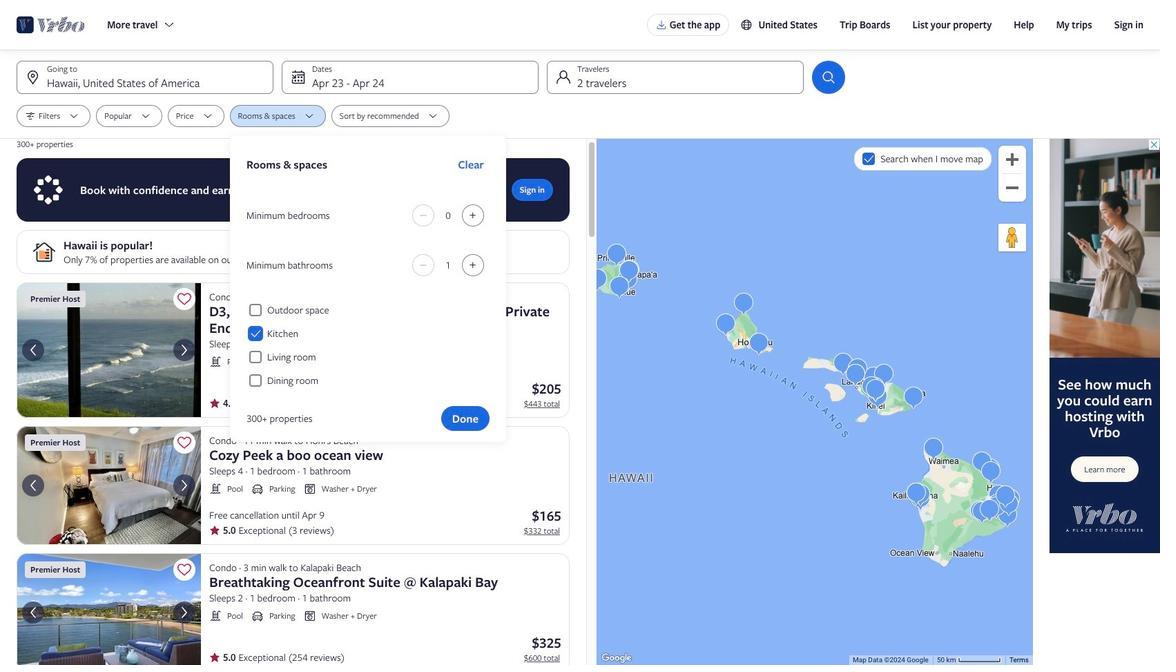 Task type: vqa. For each thing, say whether or not it's contained in the screenshot.
May 2024 element
no



Task type: describe. For each thing, give the bounding box(es) containing it.
increase bathrooms image
[[465, 260, 481, 271]]

download the app button image
[[656, 19, 667, 30]]

show previous image for cozy peek a boo ocean view image
[[25, 477, 41, 494]]

2 xsmall image from the top
[[209, 525, 220, 536]]

search image
[[821, 69, 837, 86]]

property grounds image
[[17, 553, 201, 665]]

show previous image for d3, breathtaking views from all windows!! private end unit on corner of bluff! image
[[25, 342, 41, 358]]

show previous image for breathtaking oceanfront suite @ kalapaki bay image
[[25, 604, 41, 621]]

google image
[[600, 651, 633, 665]]

map region
[[597, 139, 1033, 665]]

trailing image
[[163, 19, 176, 31]]

decrease bedrooms image
[[415, 210, 432, 221]]



Task type: locate. For each thing, give the bounding box(es) containing it.
0 vertical spatial xsmall image
[[209, 398, 220, 409]]

cozy bedroom with plush pillows and medium firm mattress image
[[17, 426, 201, 545]]

decrease bathrooms image
[[415, 260, 432, 271]]

increase bedrooms image
[[465, 210, 481, 221]]

1 vertical spatial xsmall image
[[209, 525, 220, 536]]

small image
[[304, 356, 316, 368], [209, 483, 222, 495], [251, 483, 264, 495], [251, 610, 264, 622]]

waves from the alcove window image
[[17, 283, 201, 418]]

show next image for breathtaking oceanfront suite @ kalapaki bay image
[[176, 604, 193, 621]]

xsmall image
[[209, 398, 220, 409], [209, 525, 220, 536]]

small image
[[741, 19, 759, 31], [209, 356, 222, 368], [251, 356, 264, 368], [304, 483, 316, 495], [209, 610, 222, 622], [304, 610, 316, 622]]

show next image for d3, breathtaking views from all windows!! private end unit on corner of bluff! image
[[176, 342, 193, 358]]

vrbo logo image
[[17, 14, 85, 36]]

show next image for cozy peek a boo ocean view image
[[176, 477, 193, 494]]

xsmall image
[[209, 652, 220, 663]]

1 xsmall image from the top
[[209, 398, 220, 409]]



